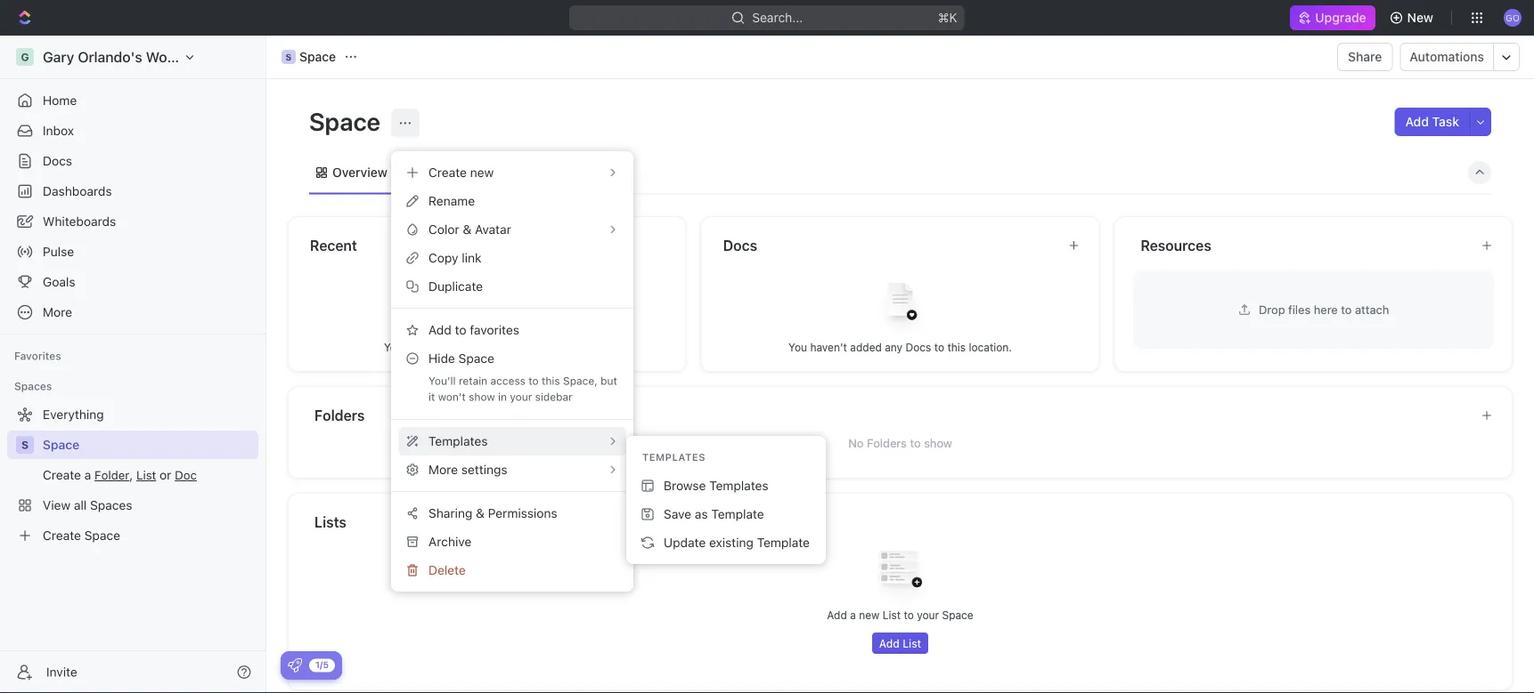 Task type: locate. For each thing, give the bounding box(es) containing it.
pulse
[[43, 245, 74, 259]]

2 vertical spatial docs
[[906, 341, 931, 354]]

folders inside button
[[314, 407, 365, 424]]

resources
[[1141, 237, 1211, 254]]

0 vertical spatial templates
[[429, 434, 488, 449]]

0 vertical spatial folders
[[314, 407, 365, 424]]

1 horizontal spatial folders
[[867, 436, 907, 449]]

1/5
[[315, 661, 329, 671]]

0 vertical spatial template
[[711, 507, 764, 522]]

2 vertical spatial templates
[[709, 479, 768, 494]]

whiteboards link
[[7, 208, 258, 236]]

search...
[[752, 10, 803, 25]]

space, , element
[[282, 50, 296, 64], [16, 437, 34, 454]]

0 horizontal spatial templates
[[429, 434, 488, 449]]

docs inside sidebar navigation
[[43, 154, 72, 168]]

1 horizontal spatial this
[[947, 341, 966, 354]]

space
[[299, 49, 336, 64], [309, 106, 386, 136], [458, 351, 494, 366], [43, 438, 79, 453], [942, 609, 973, 621]]

1 vertical spatial this
[[542, 375, 560, 388]]

templates down won't
[[429, 434, 488, 449]]

add
[[1405, 114, 1429, 129], [429, 323, 451, 338], [827, 609, 847, 621], [879, 637, 900, 650]]

2 vertical spatial show
[[924, 436, 952, 449]]

existing
[[709, 536, 754, 551]]

add a new list to your space
[[827, 609, 973, 621]]

your up add list button on the right bottom of the page
[[917, 609, 939, 621]]

1 vertical spatial s
[[21, 439, 29, 452]]

s inside tree
[[21, 439, 29, 452]]

add inside button
[[879, 637, 900, 650]]

0 vertical spatial docs
[[43, 154, 72, 168]]

share
[[1348, 49, 1382, 64]]

you
[[788, 341, 807, 354]]

it
[[429, 391, 435, 404]]

1 vertical spatial templates
[[642, 452, 706, 464]]

2 horizontal spatial templates
[[709, 479, 768, 494]]

template
[[711, 507, 764, 522], [757, 536, 810, 551]]

update existing template link
[[633, 529, 819, 558]]

s for s
[[21, 439, 29, 452]]

1 vertical spatial docs
[[723, 237, 757, 254]]

1 horizontal spatial show
[[536, 341, 562, 354]]

drop
[[1259, 303, 1285, 316]]

0 vertical spatial your
[[510, 391, 532, 404]]

add up recent
[[429, 323, 451, 338]]

2 horizontal spatial list
[[903, 637, 921, 650]]

template right existing
[[757, 536, 810, 551]]

1 horizontal spatial docs
[[723, 237, 757, 254]]

⌘k
[[938, 10, 957, 25]]

0 vertical spatial space, , element
[[282, 50, 296, 64]]

rename
[[429, 194, 475, 208]]

show down folders button
[[924, 436, 952, 449]]

1 vertical spatial space, , element
[[16, 437, 34, 454]]

your
[[510, 391, 532, 404], [917, 609, 939, 621]]

show down retain
[[469, 391, 495, 404]]

0 horizontal spatial your
[[510, 391, 532, 404]]

template up "update existing template"
[[711, 507, 764, 522]]

you haven't added any docs to this location.
[[788, 341, 1012, 354]]

spaces
[[14, 380, 52, 393]]

show right 'will' on the left of the page
[[536, 341, 562, 354]]

0 horizontal spatial s
[[21, 439, 29, 452]]

a
[[850, 609, 856, 621]]

resources button
[[1140, 235, 1466, 256]]

archive link
[[398, 528, 626, 557]]

won't
[[438, 391, 466, 404]]

0 horizontal spatial this
[[542, 375, 560, 388]]

0 horizontal spatial space, , element
[[16, 437, 34, 454]]

1 vertical spatial show
[[469, 391, 495, 404]]

0 vertical spatial list
[[420, 165, 442, 180]]

your right in
[[510, 391, 532, 404]]

drop files here to attach
[[1259, 303, 1389, 316]]

to up add list button on the right bottom of the page
[[904, 609, 914, 621]]

space tree
[[7, 401, 258, 551]]

list
[[420, 165, 442, 180], [883, 609, 901, 621], [903, 637, 921, 650]]

add down add a new list to your space
[[879, 637, 900, 650]]

list link
[[417, 160, 442, 185]]

templates up "browse" in the left of the page
[[642, 452, 706, 464]]

0 vertical spatial this
[[947, 341, 966, 354]]

favorites
[[14, 350, 61, 363]]

to right access
[[529, 375, 539, 388]]

1 vertical spatial list
[[883, 609, 901, 621]]

home
[[43, 93, 77, 108]]

space inside tree
[[43, 438, 79, 453]]

templates link
[[398, 428, 626, 456]]

0 horizontal spatial docs
[[43, 154, 72, 168]]

no most used docs image
[[865, 269, 936, 340]]

list down add a new list to your space
[[903, 637, 921, 650]]

0 vertical spatial s
[[286, 52, 292, 62]]

space link
[[43, 431, 255, 460]]

this up sidebar
[[542, 375, 560, 388]]

1 horizontal spatial your
[[917, 609, 939, 621]]

lists
[[314, 514, 346, 531]]

automations button
[[1401, 44, 1493, 70]]

0 horizontal spatial list
[[420, 165, 442, 180]]

s inside s space
[[286, 52, 292, 62]]

you'll retain access to this space, but it won't show in your sidebar
[[429, 375, 617, 404]]

2 vertical spatial list
[[903, 637, 921, 650]]

1 vertical spatial template
[[757, 536, 810, 551]]

browse
[[664, 479, 706, 494]]

to down folders button
[[910, 436, 921, 449]]

list right new
[[883, 609, 901, 621]]

template for save as template
[[711, 507, 764, 522]]

to inside you'll retain access to this space, but it won't show in your sidebar
[[529, 375, 539, 388]]

1 horizontal spatial s
[[286, 52, 292, 62]]

sidebar navigation
[[0, 36, 266, 694]]

1 vertical spatial your
[[917, 609, 939, 621]]

goals link
[[7, 268, 258, 297]]

save as template
[[664, 507, 764, 522]]

retain
[[459, 375, 487, 388]]

no
[[848, 436, 864, 449]]

overview
[[332, 165, 387, 180]]

s
[[286, 52, 292, 62], [21, 439, 29, 452]]

add left task
[[1405, 114, 1429, 129]]

1 horizontal spatial space, , element
[[282, 50, 296, 64]]

add to favorites link
[[398, 316, 626, 345]]

attach
[[1355, 303, 1389, 316]]

docs link
[[7, 147, 258, 175]]

browse templates link
[[633, 472, 819, 501]]

added
[[850, 341, 882, 354]]

2 horizontal spatial docs
[[906, 341, 931, 354]]

add to favorites
[[429, 323, 519, 338]]

copy link
[[429, 251, 482, 265]]

sharing & permissions link
[[398, 500, 626, 528]]

access
[[490, 375, 526, 388]]

folders
[[314, 407, 365, 424], [867, 436, 907, 449]]

delete link
[[398, 557, 626, 585]]

list up rename
[[420, 165, 442, 180]]

add left a
[[827, 609, 847, 621]]

duplicate
[[429, 279, 483, 294]]

overview link
[[329, 160, 387, 185]]

this left location. at the right
[[947, 341, 966, 354]]

dashboards link
[[7, 177, 258, 206]]

sharing
[[429, 506, 472, 521]]

0 horizontal spatial show
[[469, 391, 495, 404]]

0 vertical spatial show
[[536, 341, 562, 354]]

0 horizontal spatial folders
[[314, 407, 365, 424]]

s space
[[286, 49, 336, 64]]

1 horizontal spatial list
[[883, 609, 901, 621]]

favorites button
[[7, 346, 68, 367]]

2 horizontal spatial show
[[924, 436, 952, 449]]

upgrade
[[1315, 10, 1366, 25]]

templates up save as template link
[[709, 479, 768, 494]]

add inside button
[[1405, 114, 1429, 129]]

files
[[1288, 303, 1311, 316]]



Task type: vqa. For each thing, say whether or not it's contained in the screenshot.
REMINDERS image
no



Task type: describe. For each thing, give the bounding box(es) containing it.
save
[[664, 507, 691, 522]]

1 vertical spatial folders
[[867, 436, 907, 449]]

to right here
[[1341, 303, 1352, 316]]

copy
[[429, 251, 458, 265]]

board
[[475, 165, 510, 180]]

templates inside 'link'
[[429, 434, 488, 449]]

favorites
[[470, 323, 519, 338]]

inbox
[[43, 123, 74, 138]]

permissions
[[488, 506, 557, 521]]

whiteboards
[[43, 214, 116, 229]]

add list
[[879, 637, 921, 650]]

lists button
[[314, 512, 1491, 533]]

in
[[498, 391, 507, 404]]

your recent opened items will show here.
[[384, 341, 590, 354]]

but
[[601, 375, 617, 388]]

add for add a new list to your space
[[827, 609, 847, 621]]

share button
[[1337, 43, 1393, 71]]

folders button
[[314, 405, 1466, 426]]

new button
[[1382, 4, 1444, 32]]

space,
[[563, 375, 598, 388]]

list inside "link"
[[420, 165, 442, 180]]

you'll
[[429, 375, 456, 388]]

update existing template
[[664, 536, 810, 551]]

save as template link
[[633, 501, 819, 529]]

sidebar
[[535, 391, 573, 404]]

haven't
[[810, 341, 847, 354]]

goals
[[43, 275, 75, 290]]

add task
[[1405, 114, 1459, 129]]

duplicate link
[[398, 273, 626, 301]]

delete
[[429, 563, 466, 578]]

no recent items image
[[452, 269, 523, 340]]

here.
[[565, 341, 590, 354]]

your inside you'll retain access to this space, but it won't show in your sidebar
[[510, 391, 532, 404]]

archive
[[429, 535, 472, 550]]

will
[[516, 341, 533, 354]]

space, , element inside space tree
[[16, 437, 34, 454]]

hide space
[[429, 351, 494, 366]]

upgrade link
[[1290, 5, 1375, 30]]

copy link link
[[398, 244, 626, 273]]

&
[[476, 506, 485, 521]]

new
[[859, 609, 880, 621]]

any
[[885, 341, 903, 354]]

templates button
[[398, 428, 626, 456]]

rename link
[[398, 187, 626, 216]]

pulse link
[[7, 238, 258, 266]]

link
[[462, 251, 482, 265]]

sharing & permissions
[[429, 506, 557, 521]]

s for s space
[[286, 52, 292, 62]]

to up opened in the left of the page
[[455, 323, 466, 338]]

new
[[1407, 10, 1433, 25]]

add for add to favorites
[[429, 323, 451, 338]]

automations
[[1410, 49, 1484, 64]]

1 horizontal spatial templates
[[642, 452, 706, 464]]

your
[[384, 341, 407, 354]]

onboarding checklist button image
[[288, 659, 302, 673]]

browse templates
[[664, 479, 768, 494]]

as
[[695, 507, 708, 522]]

list inside button
[[903, 637, 921, 650]]

add for add list
[[879, 637, 900, 650]]

task
[[1432, 114, 1459, 129]]

location.
[[969, 341, 1012, 354]]

inbox link
[[7, 117, 258, 145]]

items
[[486, 341, 513, 354]]

dashboards
[[43, 184, 112, 199]]

recent
[[310, 237, 357, 254]]

here
[[1314, 303, 1338, 316]]

this inside you'll retain access to this space, but it won't show in your sidebar
[[542, 375, 560, 388]]

hide
[[429, 351, 455, 366]]

template for update existing template
[[757, 536, 810, 551]]

update
[[664, 536, 706, 551]]

opened
[[445, 341, 483, 354]]

to right the any
[[934, 341, 944, 354]]

add task button
[[1395, 108, 1470, 136]]

show inside you'll retain access to this space, but it won't show in your sidebar
[[469, 391, 495, 404]]

invite
[[46, 665, 77, 680]]

onboarding checklist button element
[[288, 659, 302, 673]]

no lists icon. image
[[865, 537, 936, 608]]

board link
[[471, 160, 510, 185]]

add for add task
[[1405, 114, 1429, 129]]

recent
[[410, 341, 442, 354]]

add list button
[[872, 633, 928, 654]]

home link
[[7, 86, 258, 115]]



